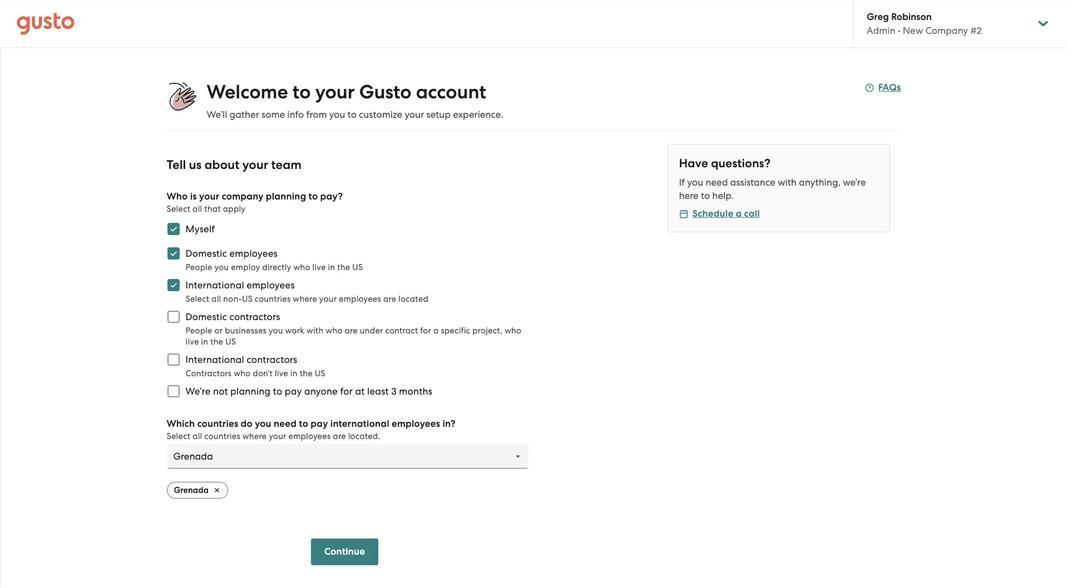 Task type: locate. For each thing, give the bounding box(es) containing it.
you right do
[[255, 419, 271, 430]]

people
[[186, 263, 212, 273], [186, 326, 212, 336]]

select down which on the left bottom
[[167, 432, 190, 442]]

gather
[[230, 109, 259, 120]]

are inside which countries do you need to pay international employees in? select all countries where your employees are located.
[[333, 432, 346, 442]]

for right the contract
[[420, 326, 431, 336]]

1 vertical spatial are
[[345, 326, 358, 336]]

Domestic contractors checkbox
[[161, 305, 186, 329]]

are
[[383, 294, 396, 304], [345, 326, 358, 336], [333, 432, 346, 442]]

domestic for domestic contractors
[[186, 312, 227, 323]]

schedule
[[693, 208, 734, 220]]

who is your company planning to pay? select all that apply
[[167, 191, 343, 214]]

admin
[[867, 25, 896, 36]]

to inside the if you need assistance with anything, we're here to help.
[[701, 190, 710, 201]]

need
[[706, 177, 728, 188], [274, 419, 297, 430]]

2 vertical spatial live
[[275, 369, 288, 379]]

1 vertical spatial the
[[210, 337, 223, 347]]

assistance
[[730, 177, 776, 188]]

0 vertical spatial international
[[186, 280, 244, 291]]

2 horizontal spatial live
[[313, 263, 326, 273]]

to
[[293, 81, 311, 104], [348, 109, 357, 120], [701, 190, 710, 201], [309, 191, 318, 203], [273, 386, 282, 397], [299, 419, 308, 430]]

need right do
[[274, 419, 297, 430]]

contractors up businesses
[[230, 312, 280, 323]]

1 vertical spatial pay
[[311, 419, 328, 430]]

schedule a call button
[[679, 208, 760, 221]]

customize
[[359, 109, 402, 120]]

0 horizontal spatial need
[[274, 419, 297, 430]]

countries down people you employ directly who live in the us
[[255, 294, 291, 304]]

pay left anyone
[[285, 386, 302, 397]]

project,
[[473, 326, 503, 336]]

who right the project,
[[505, 326, 522, 336]]

to right here
[[701, 190, 710, 201]]

0 horizontal spatial in
[[201, 337, 208, 347]]

select inside which countries do you need to pay international employees in? select all countries where your employees are located.
[[167, 432, 190, 442]]

us
[[352, 263, 363, 273], [242, 294, 253, 304], [226, 337, 236, 347], [315, 369, 325, 379]]

a inside button
[[736, 208, 742, 220]]

for left at
[[340, 386, 353, 397]]

who left under
[[326, 326, 343, 336]]

pay down anyone
[[311, 419, 328, 430]]

a left specific
[[434, 326, 439, 336]]

domestic down myself
[[186, 248, 227, 259]]

are inside people or businesses you work with who are under contract for a specific project, who live in the us
[[345, 326, 358, 336]]

some
[[262, 109, 285, 120]]

contractors up don't
[[247, 355, 297, 366]]

1 horizontal spatial for
[[420, 326, 431, 336]]

0 vertical spatial for
[[420, 326, 431, 336]]

need up help.
[[706, 177, 728, 188]]

contractors who don't live in the us
[[186, 369, 325, 379]]

people up international employees checkbox
[[186, 263, 212, 273]]

1 domestic from the top
[[186, 248, 227, 259]]

select down who
[[167, 204, 190, 214]]

who right directly
[[294, 263, 310, 273]]

3
[[391, 386, 397, 397]]

1 vertical spatial people
[[186, 326, 212, 336]]

company
[[926, 25, 968, 36]]

are left under
[[345, 326, 358, 336]]

0 horizontal spatial the
[[210, 337, 223, 347]]

2 vertical spatial are
[[333, 432, 346, 442]]

0 vertical spatial select
[[167, 204, 190, 214]]

1 horizontal spatial with
[[778, 177, 797, 188]]

with left anything,
[[778, 177, 797, 188]]

specific
[[441, 326, 470, 336]]

with right work
[[307, 326, 324, 336]]

1 horizontal spatial need
[[706, 177, 728, 188]]

planning down the "team"
[[266, 191, 306, 203]]

in up select all non-us countries where your employees are located
[[328, 263, 335, 273]]

countries
[[255, 294, 291, 304], [197, 419, 238, 430], [204, 432, 240, 442]]

anything,
[[799, 177, 841, 188]]

select up domestic contractors option
[[186, 294, 209, 304]]

countries down not
[[204, 432, 240, 442]]

schedule a call
[[693, 208, 760, 220]]

people inside people or businesses you work with who are under contract for a specific project, who live in the us
[[186, 326, 212, 336]]

greg
[[867, 11, 889, 23]]

people left the or on the left bottom
[[186, 326, 212, 336]]

contractors
[[186, 369, 232, 379]]

1 vertical spatial where
[[243, 432, 267, 442]]

1 people from the top
[[186, 263, 212, 273]]

2 horizontal spatial in
[[328, 263, 335, 273]]

1 horizontal spatial pay
[[311, 419, 328, 430]]

who
[[167, 191, 188, 203]]

are left the located
[[383, 294, 396, 304]]

0 horizontal spatial where
[[243, 432, 267, 442]]

from
[[306, 109, 327, 120]]

the up select all non-us countries where your employees are located
[[337, 263, 350, 273]]

2 vertical spatial in
[[290, 369, 298, 379]]

experience.
[[453, 109, 504, 120]]

we'll
[[207, 109, 227, 120]]

international up non-
[[186, 280, 244, 291]]

for
[[420, 326, 431, 336], [340, 386, 353, 397]]

non-
[[223, 294, 242, 304]]

pay inside which countries do you need to pay international employees in? select all countries where your employees are located.
[[311, 419, 328, 430]]

we're not planning to pay anyone for at least 3 months
[[186, 386, 433, 397]]

planning
[[266, 191, 306, 203], [230, 386, 271, 397]]

people for domestic contractors
[[186, 326, 212, 336]]

grenada
[[174, 486, 209, 496]]

need inside the if you need assistance with anything, we're here to help.
[[706, 177, 728, 188]]

the
[[337, 263, 350, 273], [210, 337, 223, 347], [300, 369, 313, 379]]

where
[[293, 294, 317, 304], [243, 432, 267, 442]]

1 vertical spatial a
[[434, 326, 439, 336]]

1 vertical spatial live
[[186, 337, 199, 347]]

1 vertical spatial contractors
[[247, 355, 297, 366]]

0 vertical spatial domestic
[[186, 248, 227, 259]]

a inside people or businesses you work with who are under contract for a specific project, who live in the us
[[434, 326, 439, 336]]

live up select all non-us countries where your employees are located
[[313, 263, 326, 273]]

a left the call
[[736, 208, 742, 220]]

2 vertical spatial select
[[167, 432, 190, 442]]

not
[[213, 386, 228, 397]]

live up international contractors 'option'
[[186, 337, 199, 347]]

people for domestic employees
[[186, 263, 212, 273]]

have questions?
[[679, 156, 771, 171]]

2 people from the top
[[186, 326, 212, 336]]

domestic employees
[[186, 248, 278, 259]]

in up we're not planning to pay anyone for at least 3 months
[[290, 369, 298, 379]]

1 vertical spatial select
[[186, 294, 209, 304]]

the up we're not planning to pay anyone for at least 3 months
[[300, 369, 313, 379]]

to inside which countries do you need to pay international employees in? select all countries where your employees are located.
[[299, 419, 308, 430]]

0 horizontal spatial for
[[340, 386, 353, 397]]

1 horizontal spatial live
[[275, 369, 288, 379]]

0 vertical spatial all
[[193, 204, 202, 214]]

0 vertical spatial need
[[706, 177, 728, 188]]

0 vertical spatial with
[[778, 177, 797, 188]]

contractors
[[230, 312, 280, 323], [247, 355, 297, 366]]

with
[[778, 177, 797, 188], [307, 326, 324, 336]]

#2
[[971, 25, 982, 36]]

0 horizontal spatial pay
[[285, 386, 302, 397]]

0 vertical spatial live
[[313, 263, 326, 273]]

which
[[167, 419, 195, 430]]

your
[[315, 81, 355, 104], [405, 109, 424, 120], [242, 157, 268, 173], [199, 191, 219, 203], [319, 294, 337, 304], [269, 432, 286, 442]]

all down is
[[193, 204, 202, 214]]

1 vertical spatial international
[[186, 355, 244, 366]]

you inside welcome to your gusto account we'll gather some info from you to customize your setup experience.
[[329, 109, 345, 120]]

We're not planning to pay anyone for at least 3 months checkbox
[[161, 380, 186, 404]]

all inside which countries do you need to pay international employees in? select all countries where your employees are located.
[[193, 432, 202, 442]]

in?
[[443, 419, 456, 430]]

2 horizontal spatial the
[[337, 263, 350, 273]]

live
[[313, 263, 326, 273], [186, 337, 199, 347], [275, 369, 288, 379]]

1 vertical spatial with
[[307, 326, 324, 336]]

where down do
[[243, 432, 267, 442]]

0 vertical spatial a
[[736, 208, 742, 220]]

1 international from the top
[[186, 280, 244, 291]]

1 horizontal spatial a
[[736, 208, 742, 220]]

international
[[330, 419, 389, 430]]

domestic for domestic employees
[[186, 248, 227, 259]]

0 horizontal spatial with
[[307, 326, 324, 336]]

0 vertical spatial planning
[[266, 191, 306, 203]]

employees
[[230, 248, 278, 259], [247, 280, 295, 291], [339, 294, 381, 304], [392, 419, 440, 430], [289, 432, 331, 442]]

select
[[167, 204, 190, 214], [186, 294, 209, 304], [167, 432, 190, 442]]

in up the contractors
[[201, 337, 208, 347]]

months
[[399, 386, 433, 397]]

your left setup
[[405, 109, 424, 120]]

all
[[193, 204, 202, 214], [212, 294, 221, 304], [193, 432, 202, 442]]

1 vertical spatial in
[[201, 337, 208, 347]]

to left customize
[[348, 109, 357, 120]]

1 horizontal spatial where
[[293, 294, 317, 304]]

planning down contractors who don't live in the us
[[230, 386, 271, 397]]

2 international from the top
[[186, 355, 244, 366]]

1 vertical spatial domestic
[[186, 312, 227, 323]]

you left work
[[269, 326, 283, 336]]

your down we're not planning to pay anyone for at least 3 months
[[269, 432, 286, 442]]

0 horizontal spatial live
[[186, 337, 199, 347]]

international
[[186, 280, 244, 291], [186, 355, 244, 366]]

1 vertical spatial countries
[[197, 419, 238, 430]]

domestic
[[186, 248, 227, 259], [186, 312, 227, 323]]

pay?
[[320, 191, 343, 203]]

tell
[[167, 157, 186, 173]]

1 vertical spatial all
[[212, 294, 221, 304]]

anyone
[[304, 386, 338, 397]]

continue button
[[311, 539, 378, 566]]

2 domestic from the top
[[186, 312, 227, 323]]

continue
[[324, 546, 365, 558]]

domestic up the or on the left bottom
[[186, 312, 227, 323]]

gusto
[[359, 81, 412, 104]]

the down the or on the left bottom
[[210, 337, 223, 347]]

0 vertical spatial contractors
[[230, 312, 280, 323]]

to up info
[[293, 81, 311, 104]]

2 vertical spatial the
[[300, 369, 313, 379]]

1 vertical spatial need
[[274, 419, 297, 430]]

all left non-
[[212, 294, 221, 304]]

about
[[205, 157, 239, 173]]

all down which on the left bottom
[[193, 432, 202, 442]]

1 vertical spatial planning
[[230, 386, 271, 397]]

apply
[[223, 204, 246, 214]]

international for international contractors
[[186, 355, 244, 366]]

you
[[329, 109, 345, 120], [687, 177, 703, 188], [215, 263, 229, 273], [269, 326, 283, 336], [255, 419, 271, 430]]

you right from
[[329, 109, 345, 120]]

1 vertical spatial for
[[340, 386, 353, 397]]

live right don't
[[275, 369, 288, 379]]

are down the international on the left of page
[[333, 432, 346, 442]]

countries left do
[[197, 419, 238, 430]]

to left pay?
[[309, 191, 318, 203]]

your up that
[[199, 191, 219, 203]]

you right if
[[687, 177, 703, 188]]

we're
[[843, 177, 866, 188]]

who
[[294, 263, 310, 273], [326, 326, 343, 336], [505, 326, 522, 336], [234, 369, 251, 379]]

2 vertical spatial all
[[193, 432, 202, 442]]

to down we're not planning to pay anyone for at least 3 months
[[299, 419, 308, 430]]

pay
[[285, 386, 302, 397], [311, 419, 328, 430]]

where up work
[[293, 294, 317, 304]]

employees up employ on the top of page
[[230, 248, 278, 259]]

international up the contractors
[[186, 355, 244, 366]]

1 horizontal spatial the
[[300, 369, 313, 379]]

0 vertical spatial people
[[186, 263, 212, 273]]

0 horizontal spatial a
[[434, 326, 439, 336]]

employees down the months
[[392, 419, 440, 430]]



Task type: vqa. For each thing, say whether or not it's contained in the screenshot.


Task type: describe. For each thing, give the bounding box(es) containing it.
employees up under
[[339, 294, 381, 304]]

least
[[367, 386, 389, 397]]

your inside which countries do you need to pay international employees in? select all countries where your employees are located.
[[269, 432, 286, 442]]

with inside people or businesses you work with who are under contract for a specific project, who live in the us
[[307, 326, 324, 336]]

grenada link
[[167, 483, 228, 499]]

us inside people or businesses you work with who are under contract for a specific project, who live in the us
[[226, 337, 236, 347]]

employ
[[231, 263, 260, 273]]

greg robinson admin • new company #2
[[867, 11, 982, 36]]

your up from
[[315, 81, 355, 104]]

located.
[[348, 432, 380, 442]]

or
[[215, 326, 223, 336]]

0 vertical spatial countries
[[255, 294, 291, 304]]

planning inside who is your company planning to pay? select all that apply
[[266, 191, 306, 203]]

people or businesses you work with who are under contract for a specific project, who live in the us
[[186, 326, 522, 347]]

setup
[[427, 109, 451, 120]]

questions?
[[711, 156, 771, 171]]

here
[[679, 190, 699, 201]]

home image
[[17, 13, 75, 35]]

tell us about your team
[[167, 157, 302, 173]]

1 horizontal spatial in
[[290, 369, 298, 379]]

international contractors
[[186, 355, 297, 366]]

call
[[744, 208, 760, 220]]

company
[[222, 191, 264, 203]]

for inside people or businesses you work with who are under contract for a specific project, who live in the us
[[420, 326, 431, 336]]

myself
[[186, 224, 215, 235]]

your inside who is your company planning to pay? select all that apply
[[199, 191, 219, 203]]

you inside people or businesses you work with who are under contract for a specific project, who live in the us
[[269, 326, 283, 336]]

0 vertical spatial the
[[337, 263, 350, 273]]

where inside which countries do you need to pay international employees in? select all countries where your employees are located.
[[243, 432, 267, 442]]

select all non-us countries where your employees are located
[[186, 294, 429, 304]]

which countries do you need to pay international employees in? select all countries where your employees are located.
[[167, 419, 456, 442]]

0 vertical spatial where
[[293, 294, 317, 304]]

we're
[[186, 386, 211, 397]]

2 vertical spatial countries
[[204, 432, 240, 442]]

help.
[[712, 190, 734, 201]]

International employees checkbox
[[161, 273, 186, 298]]

if
[[679, 177, 685, 188]]

directly
[[262, 263, 291, 273]]

that
[[204, 204, 221, 214]]

if you need assistance with anything, we're here to help.
[[679, 177, 866, 201]]

under
[[360, 326, 383, 336]]

international employees
[[186, 280, 295, 291]]

you down domestic employees
[[215, 263, 229, 273]]

do
[[241, 419, 253, 430]]

you inside which countries do you need to pay international employees in? select all countries where your employees are located.
[[255, 419, 271, 430]]

you inside the if you need assistance with anything, we're here to help.
[[687, 177, 703, 188]]

contractors for international contractors
[[247, 355, 297, 366]]

who down the international contractors
[[234, 369, 251, 379]]

info
[[287, 109, 304, 120]]

all inside who is your company planning to pay? select all that apply
[[193, 204, 202, 214]]

robinson
[[892, 11, 932, 23]]

0 vertical spatial are
[[383, 294, 396, 304]]

team
[[271, 157, 302, 173]]

employees down we're not planning to pay anyone for at least 3 months
[[289, 432, 331, 442]]

businesses
[[225, 326, 267, 336]]

located
[[399, 294, 429, 304]]

your left the "team"
[[242, 157, 268, 173]]

welcome
[[207, 81, 288, 104]]

with inside the if you need assistance with anything, we're here to help.
[[778, 177, 797, 188]]

the inside people or businesses you work with who are under contract for a specific project, who live in the us
[[210, 337, 223, 347]]

welcome to your gusto account we'll gather some info from you to customize your setup experience.
[[207, 81, 504, 120]]

domestic contractors
[[186, 312, 280, 323]]

new
[[903, 25, 923, 36]]

at
[[355, 386, 365, 397]]

your up people or businesses you work with who are under contract for a specific project, who live in the us
[[319, 294, 337, 304]]

us
[[189, 157, 202, 173]]

work
[[285, 326, 304, 336]]

employees down people you employ directly who live in the us
[[247, 280, 295, 291]]

•
[[898, 25, 901, 36]]

is
[[190, 191, 197, 203]]

account
[[416, 81, 486, 104]]

Domestic employees checkbox
[[161, 242, 186, 266]]

have
[[679, 156, 708, 171]]

live inside people or businesses you work with who are under contract for a specific project, who live in the us
[[186, 337, 199, 347]]

don't
[[253, 369, 273, 379]]

International contractors checkbox
[[161, 348, 186, 372]]

select inside who is your company planning to pay? select all that apply
[[167, 204, 190, 214]]

faqs button
[[865, 81, 901, 95]]

people you employ directly who live in the us
[[186, 263, 363, 273]]

to inside who is your company planning to pay? select all that apply
[[309, 191, 318, 203]]

need inside which countries do you need to pay international employees in? select all countries where your employees are located.
[[274, 419, 297, 430]]

international for international employees
[[186, 280, 244, 291]]

0 vertical spatial in
[[328, 263, 335, 273]]

to down contractors who don't live in the us
[[273, 386, 282, 397]]

contractors for domestic contractors
[[230, 312, 280, 323]]

Myself checkbox
[[161, 217, 186, 242]]

contract
[[385, 326, 418, 336]]

0 vertical spatial pay
[[285, 386, 302, 397]]

in inside people or businesses you work with who are under contract for a specific project, who live in the us
[[201, 337, 208, 347]]

faqs
[[879, 82, 901, 93]]



